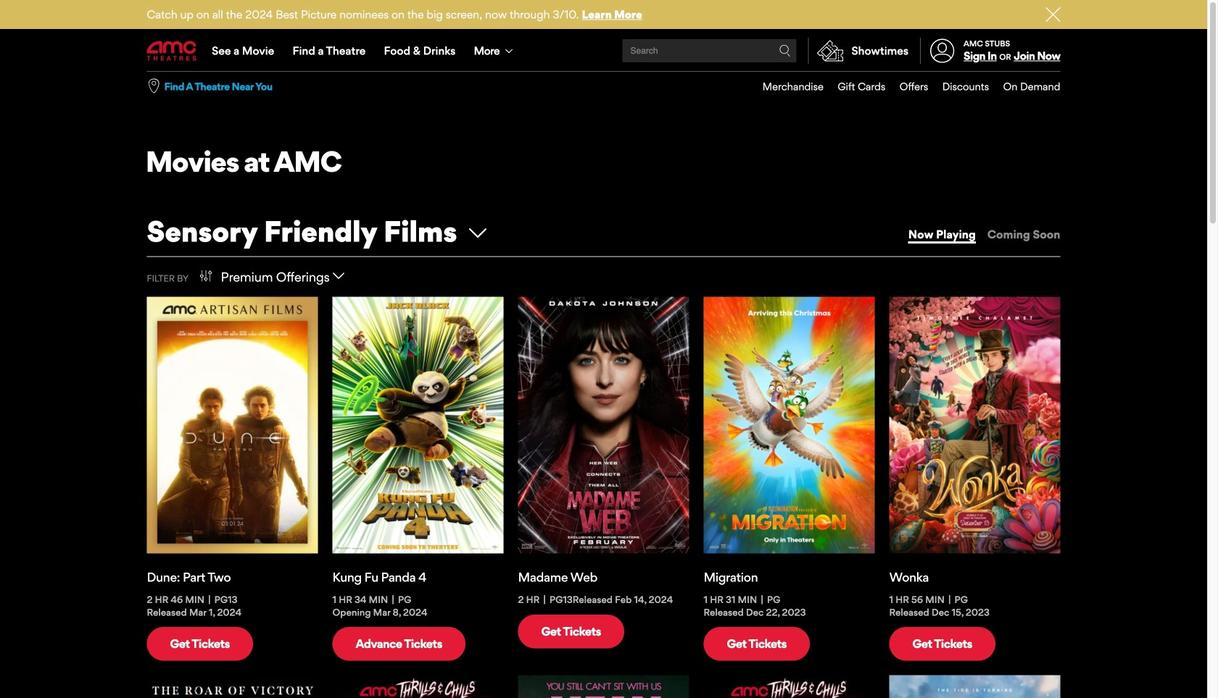 Task type: vqa. For each thing, say whether or not it's contained in the screenshot.
Amc Logo
yes



Task type: locate. For each thing, give the bounding box(es) containing it.
3 menu item from the left
[[886, 72, 929, 101]]

amc logo image
[[147, 41, 198, 61], [147, 41, 198, 61]]

showtimes image
[[809, 38, 852, 64]]

user profile image
[[922, 39, 963, 63]]

cookie consent banner dialog
[[0, 659, 1208, 699]]

menu item
[[749, 72, 824, 101], [824, 72, 886, 101], [886, 72, 929, 101], [929, 72, 989, 101], [989, 72, 1061, 101]]

search the AMC website text field
[[629, 45, 779, 56]]

menu
[[147, 30, 1061, 71], [749, 72, 1061, 101]]

submit search icon image
[[779, 45, 791, 57]]

movie poster for kung fu panda 4 image
[[333, 297, 504, 554]]

movie poster for madame web image
[[518, 297, 689, 554]]

movie poster for dune: part two image
[[147, 297, 318, 554]]



Task type: describe. For each thing, give the bounding box(es) containing it.
4 menu item from the left
[[929, 72, 989, 101]]

movie poster for aquaman and the lost kingdom image
[[890, 676, 1061, 699]]

movie poster for mean girls image
[[518, 676, 689, 699]]

2 menu item from the left
[[824, 72, 886, 101]]

movie poster for night swim image
[[333, 676, 504, 699]]

movie poster for wonka image
[[890, 297, 1061, 554]]

movie poster for migration image
[[704, 297, 875, 554]]

1 vertical spatial menu
[[749, 72, 1061, 101]]

0 vertical spatial menu
[[147, 30, 1061, 71]]

movie poster for lisa frankenstein image
[[704, 676, 875, 699]]

movie poster for demon slayer: kimetsu no yaiba - to the hashira training image
[[147, 676, 318, 699]]

sign in or join amc stubs element
[[921, 30, 1061, 71]]

1 menu item from the left
[[749, 72, 824, 101]]

5 menu item from the left
[[989, 72, 1061, 101]]



